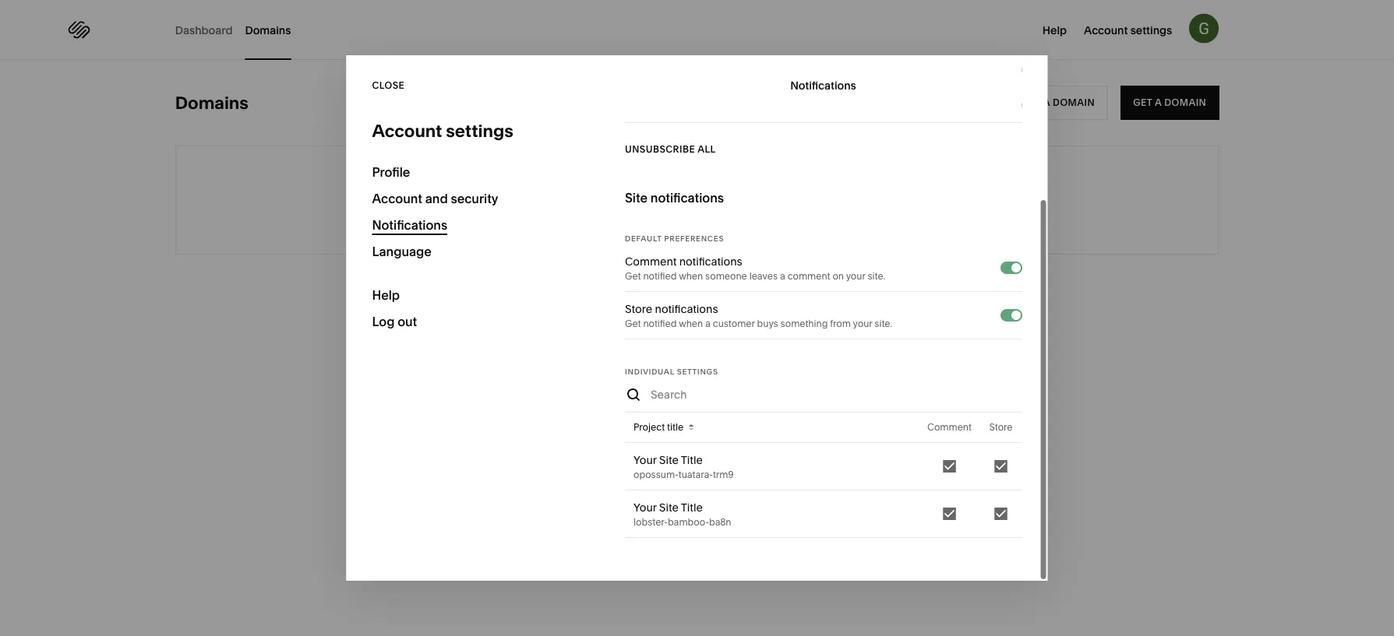 Task type: vqa. For each thing, say whether or not it's contained in the screenshot.
Website within the digital analog website trial expired on nov 27, 2023
no



Task type: describe. For each thing, give the bounding box(es) containing it.
log
[[372, 314, 395, 329]]

trm9
[[713, 470, 733, 481]]

domains
[[675, 190, 747, 211]]

comment for comment
[[927, 422, 971, 433]]

1 vertical spatial domains
[[175, 92, 249, 113]]

help for log
[[372, 288, 400, 303]]

title for your site title lobster-bamboo-ba8n
[[681, 502, 702, 515]]

help for account
[[1043, 23, 1067, 37]]

account for help
[[1084, 23, 1128, 37]]

notified for comment
[[643, 271, 676, 282]]

from
[[830, 318, 851, 330]]

your for comment notifications
[[846, 271, 865, 282]]

store notifications get notified when a customer buys something from your site.
[[625, 303, 892, 330]]

on
[[832, 271, 844, 282]]

notifications for store
[[655, 303, 718, 316]]

profile
[[372, 164, 410, 180]]

title for your site title opossum-tuatara-trm9
[[681, 454, 702, 467]]

out
[[398, 314, 417, 329]]

bamboo-
[[667, 517, 709, 528]]

0 vertical spatial site
[[625, 190, 647, 205]]

site. for store notifications
[[874, 318, 892, 330]]

unsubscribe all
[[625, 144, 716, 155]]

ba8n
[[709, 517, 731, 528]]

notified for store
[[643, 318, 676, 330]]

and
[[425, 191, 448, 206]]

domain for get a domain
[[1165, 97, 1207, 108]]

when for store
[[679, 318, 703, 330]]

language link
[[372, 238, 573, 265]]

someone
[[705, 271, 747, 282]]

close
[[372, 79, 405, 91]]

Search field
[[650, 387, 996, 404]]

a inside comment notifications get notified when someone leaves a comment on your site.
[[780, 271, 785, 282]]

unsubscribe
[[625, 144, 695, 155]]

dashboard button
[[175, 0, 233, 60]]

notifications for comment
[[679, 255, 742, 268]]

store for store notifications get notified when a customer buys something from your site.
[[625, 303, 652, 316]]

account settings link
[[1084, 22, 1172, 37]]

close button
[[372, 55, 405, 115]]

get for comment notifications
[[625, 271, 641, 282]]

domains button
[[245, 0, 291, 60]]

no domains
[[647, 190, 747, 211]]

site notifications
[[625, 190, 724, 205]]

your for store notifications
[[853, 318, 872, 330]]

1 horizontal spatial account settings
[[1084, 23, 1172, 37]]

no
[[647, 190, 671, 211]]

title
[[667, 422, 683, 433]]

comment for comment notifications get notified when someone leaves a comment on your site.
[[625, 255, 676, 268]]



Task type: locate. For each thing, give the bounding box(es) containing it.
site left no
[[625, 190, 647, 205]]

0 vertical spatial your
[[633, 454, 656, 467]]

table
[[625, 413, 1022, 539]]

get down account settings link
[[1133, 97, 1153, 108]]

dashboard
[[175, 23, 233, 37]]

0 vertical spatial get
[[1133, 97, 1153, 108]]

title up bamboo-
[[681, 502, 702, 515]]

notifications inside store notifications get notified when a customer buys something from your site.
[[655, 303, 718, 316]]

your site title lobster-bamboo-ba8n
[[633, 502, 731, 528]]

tuatara-
[[678, 470, 713, 481]]

1 vertical spatial your
[[633, 502, 656, 515]]

security
[[451, 191, 498, 206]]

leaves
[[749, 271, 777, 282]]

0 vertical spatial domains
[[245, 23, 291, 37]]

domains
[[245, 23, 291, 37], [175, 92, 249, 113]]

when inside comment notifications get notified when someone leaves a comment on your site.
[[679, 271, 703, 282]]

something
[[780, 318, 828, 330]]

store inside store notifications get notified when a customer buys something from your site.
[[625, 303, 652, 316]]

get inside store notifications get notified when a customer buys something from your site.
[[625, 318, 641, 330]]

1 domain from the left
[[1053, 97, 1095, 108]]

1 vertical spatial notifications
[[372, 217, 448, 233]]

row group containing your site title
[[625, 443, 1022, 539]]

get for store notifications
[[625, 318, 641, 330]]

tab list containing dashboard
[[175, 0, 304, 60]]

customer
[[713, 318, 755, 330]]

domains inside tab list
[[245, 23, 291, 37]]

title inside your site title lobster-bamboo-ba8n
[[681, 502, 702, 515]]

title
[[681, 454, 702, 467], [681, 502, 702, 515]]

comment inside comment notifications get notified when someone leaves a comment on your site.
[[625, 255, 676, 268]]

site up the opossum-
[[659, 454, 678, 467]]

comment
[[787, 271, 830, 282]]

preferences
[[664, 234, 724, 243]]

comment
[[625, 255, 676, 268], [927, 422, 971, 433]]

project
[[633, 422, 665, 433]]

site. inside store notifications get notified when a customer buys something from your site.
[[874, 318, 892, 330]]

help
[[1043, 23, 1067, 37], [372, 288, 400, 303]]

1 horizontal spatial help link
[[1043, 22, 1067, 37]]

when inside store notifications get notified when a customer buys something from your site.
[[679, 318, 703, 330]]

get
[[1133, 97, 1153, 108], [625, 271, 641, 282], [625, 318, 641, 330]]

1 title from the top
[[681, 454, 702, 467]]

1 vertical spatial title
[[681, 502, 702, 515]]

when left someone
[[679, 271, 703, 282]]

domains down dashboard button
[[175, 92, 249, 113]]

help link for account settings
[[1043, 22, 1067, 37]]

site. right on
[[867, 271, 885, 282]]

0 horizontal spatial store
[[625, 303, 652, 316]]

get down the default
[[625, 271, 641, 282]]

individual settings
[[625, 367, 718, 376]]

site
[[625, 190, 647, 205], [659, 454, 678, 467], [659, 502, 678, 515]]

tab list
[[175, 0, 304, 60]]

2 notified from the top
[[643, 318, 676, 330]]

get inside comment notifications get notified when someone leaves a comment on your site.
[[625, 271, 641, 282]]

2 horizontal spatial settings
[[1131, 23, 1172, 37]]

settings up profile 'link'
[[446, 120, 513, 141]]

account
[[1084, 23, 1128, 37], [372, 120, 442, 141], [372, 191, 422, 206]]

1 horizontal spatial comment
[[927, 422, 971, 433]]

notified inside comment notifications get notified when someone leaves a comment on your site.
[[643, 271, 676, 282]]

site. inside comment notifications get notified when someone leaves a comment on your site.
[[867, 271, 885, 282]]

1 vertical spatial site
[[659, 454, 678, 467]]

get a domain link
[[1121, 86, 1219, 120]]

2 vertical spatial get
[[625, 318, 641, 330]]

1 vertical spatial notifications
[[679, 255, 742, 268]]

help link for log out
[[372, 282, 573, 309]]

1 horizontal spatial settings
[[677, 367, 718, 376]]

0 horizontal spatial help
[[372, 288, 400, 303]]

0 vertical spatial when
[[679, 271, 703, 282]]

0 vertical spatial help
[[1043, 23, 1067, 37]]

0 horizontal spatial settings
[[446, 120, 513, 141]]

notifications inside comment notifications get notified when someone leaves a comment on your site.
[[679, 255, 742, 268]]

help left account settings link
[[1043, 23, 1067, 37]]

your for your site title lobster-bamboo-ba8n
[[633, 502, 656, 515]]

2 domain from the left
[[1165, 97, 1207, 108]]

1 vertical spatial account settings
[[372, 120, 513, 141]]

account settings
[[1084, 23, 1172, 37], [372, 120, 513, 141]]

when for comment
[[679, 271, 703, 282]]

2 vertical spatial notifications
[[655, 303, 718, 316]]

0 vertical spatial help link
[[1043, 22, 1067, 37]]

notified inside store notifications get notified when a customer buys something from your site.
[[643, 318, 676, 330]]

1 when from the top
[[679, 271, 703, 282]]

site for your site title lobster-bamboo-ba8n
[[659, 502, 678, 515]]

default
[[625, 234, 662, 243]]

store inside table
[[989, 422, 1012, 433]]

1 vertical spatial site.
[[874, 318, 892, 330]]

account for profile
[[372, 191, 422, 206]]

site for your site title opossum-tuatara-trm9
[[659, 454, 678, 467]]

1 vertical spatial help link
[[372, 282, 573, 309]]

your inside your site title opossum-tuatara-trm9
[[633, 454, 656, 467]]

notifications link
[[372, 212, 573, 238]]

store for store
[[989, 422, 1012, 433]]

transfer a domain
[[990, 97, 1095, 108]]

settings right individual on the left bottom of the page
[[677, 367, 718, 376]]

help link
[[1043, 22, 1067, 37], [372, 282, 573, 309]]

0 horizontal spatial comment
[[625, 255, 676, 268]]

notifications
[[650, 190, 724, 205], [679, 255, 742, 268], [655, 303, 718, 316]]

notifications up preferences at the top
[[650, 190, 724, 205]]

0 vertical spatial site.
[[867, 271, 885, 282]]

row group
[[625, 443, 1022, 539]]

lobster-
[[633, 517, 667, 528]]

site inside your site title opossum-tuatara-trm9
[[659, 454, 678, 467]]

notifications
[[790, 79, 856, 92], [372, 217, 448, 233]]

help link down language link
[[372, 282, 573, 309]]

your
[[633, 454, 656, 467], [633, 502, 656, 515]]

row containing project title
[[625, 413, 1022, 443]]

your inside store notifications get notified when a customer buys something from your site.
[[853, 318, 872, 330]]

domain for transfer a domain
[[1053, 97, 1095, 108]]

1 horizontal spatial help
[[1043, 23, 1067, 37]]

1 horizontal spatial notifications
[[790, 79, 856, 92]]

1 vertical spatial when
[[679, 318, 703, 330]]

2 vertical spatial site
[[659, 502, 678, 515]]

row
[[625, 413, 1022, 443]]

transfer
[[990, 97, 1041, 108]]

title inside your site title opossum-tuatara-trm9
[[681, 454, 702, 467]]

notified down default preferences
[[643, 271, 676, 282]]

when left customer
[[679, 318, 703, 330]]

notifications for site
[[650, 190, 724, 205]]

site. right from
[[874, 318, 892, 330]]

comment notifications get notified when someone leaves a comment on your site.
[[625, 255, 885, 282]]

2 your from the top
[[633, 502, 656, 515]]

0 vertical spatial account settings
[[1084, 23, 1172, 37]]

0 vertical spatial account
[[1084, 23, 1128, 37]]

2 vertical spatial account
[[372, 191, 422, 206]]

log out
[[372, 314, 417, 329]]

2 title from the top
[[681, 502, 702, 515]]

1 vertical spatial store
[[989, 422, 1012, 433]]

site.
[[867, 271, 885, 282], [874, 318, 892, 330]]

a
[[1043, 97, 1050, 108], [1155, 97, 1162, 108], [780, 271, 785, 282], [705, 318, 710, 330]]

None checkbox
[[1011, 263, 1021, 273], [1011, 311, 1021, 320], [1011, 263, 1021, 273], [1011, 311, 1021, 320]]

1 your from the top
[[633, 454, 656, 467]]

0 vertical spatial store
[[625, 303, 652, 316]]

opossum-
[[633, 470, 678, 481]]

1 vertical spatial settings
[[446, 120, 513, 141]]

site inside your site title lobster-bamboo-ba8n
[[659, 502, 678, 515]]

your site title opossum-tuatara-trm9
[[633, 454, 733, 481]]

individual
[[625, 367, 674, 376]]

1 horizontal spatial domain
[[1165, 97, 1207, 108]]

your inside comment notifications get notified when someone leaves a comment on your site.
[[846, 271, 865, 282]]

a inside store notifications get notified when a customer buys something from your site.
[[705, 318, 710, 330]]

default preferences
[[625, 234, 724, 243]]

site up "lobster-"
[[659, 502, 678, 515]]

language
[[372, 244, 432, 259]]

your for your site title opossum-tuatara-trm9
[[633, 454, 656, 467]]

0 horizontal spatial account settings
[[372, 120, 513, 141]]

domain
[[1053, 97, 1095, 108], [1165, 97, 1207, 108]]

your up the opossum-
[[633, 454, 656, 467]]

notifications up customer
[[655, 303, 718, 316]]

when
[[679, 271, 703, 282], [679, 318, 703, 330]]

store
[[625, 303, 652, 316], [989, 422, 1012, 433]]

0 horizontal spatial domain
[[1053, 97, 1095, 108]]

profile link
[[372, 159, 573, 185]]

unsubscribe all button
[[625, 136, 716, 164]]

account and security link
[[372, 185, 573, 212]]

log out link
[[372, 309, 573, 335]]

1 horizontal spatial store
[[989, 422, 1012, 433]]

0 vertical spatial notifications
[[650, 190, 724, 205]]

0 vertical spatial title
[[681, 454, 702, 467]]

your
[[846, 271, 865, 282], [853, 318, 872, 330]]

0 horizontal spatial help link
[[372, 282, 573, 309]]

1 vertical spatial help
[[372, 288, 400, 303]]

2 when from the top
[[679, 318, 703, 330]]

all
[[697, 144, 716, 155]]

notifications up someone
[[679, 255, 742, 268]]

project title button
[[633, 422, 694, 434]]

0 vertical spatial notifications
[[790, 79, 856, 92]]

domains right dashboard button
[[245, 23, 291, 37]]

1 vertical spatial account
[[372, 120, 442, 141]]

settings up "get a domain"
[[1131, 23, 1172, 37]]

help link left account settings link
[[1043, 22, 1067, 37]]

get up individual on the left bottom of the page
[[625, 318, 641, 330]]

0 vertical spatial your
[[846, 271, 865, 282]]

get a domain
[[1133, 97, 1207, 108]]

your inside your site title lobster-bamboo-ba8n
[[633, 502, 656, 515]]

your right from
[[853, 318, 872, 330]]

account and security
[[372, 191, 498, 206]]

settings inside account settings link
[[1131, 23, 1172, 37]]

table containing your site title
[[625, 413, 1022, 539]]

site. for comment notifications
[[867, 271, 885, 282]]

buys
[[757, 318, 778, 330]]

title up tuatara-
[[681, 454, 702, 467]]

comment inside table
[[927, 422, 971, 433]]

notified
[[643, 271, 676, 282], [643, 318, 676, 330]]

transfer a domain link
[[976, 86, 1108, 120]]

1 notified from the top
[[643, 271, 676, 282]]

1 vertical spatial comment
[[927, 422, 971, 433]]

0 vertical spatial settings
[[1131, 23, 1172, 37]]

project title
[[633, 422, 683, 433]]

1 vertical spatial your
[[853, 318, 872, 330]]

0 vertical spatial comment
[[625, 255, 676, 268]]

0 vertical spatial notified
[[643, 271, 676, 282]]

0 horizontal spatial notifications
[[372, 217, 448, 233]]

your right on
[[846, 271, 865, 282]]

settings
[[1131, 23, 1172, 37], [446, 120, 513, 141], [677, 367, 718, 376]]

1 vertical spatial get
[[625, 271, 641, 282]]

help up log
[[372, 288, 400, 303]]

notified up individual on the left bottom of the page
[[643, 318, 676, 330]]

your up "lobster-"
[[633, 502, 656, 515]]

1 vertical spatial notified
[[643, 318, 676, 330]]

2 vertical spatial settings
[[677, 367, 718, 376]]



